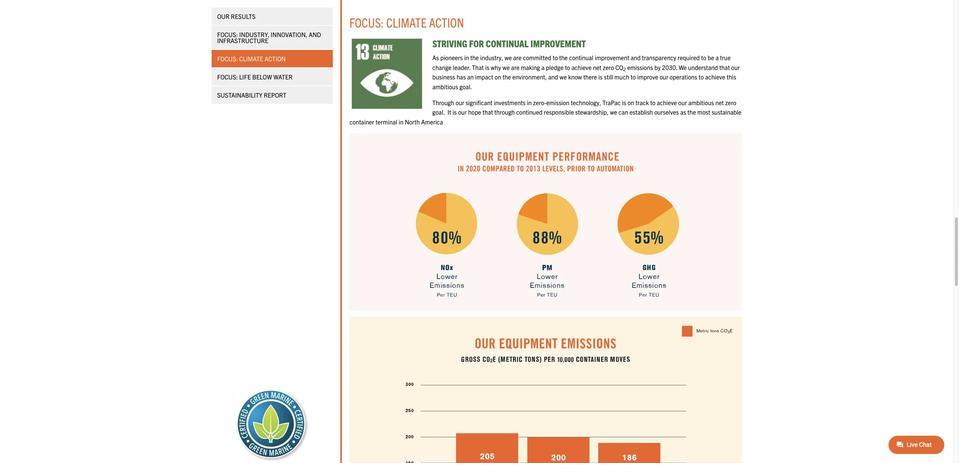 Task type: vqa. For each thing, say whether or not it's contained in the screenshot.
the left With
no



Task type: describe. For each thing, give the bounding box(es) containing it.
life
[[239, 73, 251, 81]]

our up as
[[678, 99, 687, 106]]

striving for continual improvement
[[432, 37, 586, 49]]

continual
[[486, 37, 529, 49]]

true
[[720, 54, 731, 61]]

improvement
[[531, 37, 586, 49]]

2030.
[[662, 64, 677, 71]]

significant
[[466, 99, 493, 106]]

hope
[[468, 108, 481, 116]]

climate inside 'link'
[[239, 55, 263, 62]]

focus: for focus: life below water link
[[217, 73, 238, 81]]

0 horizontal spatial in
[[399, 118, 403, 126]]

container
[[349, 118, 374, 126]]

continual
[[569, 54, 593, 61]]

0 vertical spatial climate
[[386, 14, 427, 30]]

zero-
[[533, 99, 546, 106]]

establish
[[630, 108, 653, 116]]

as pioneers in the industry, we are committed to the continual improvement and transparency required to be a true change leader. that is why we are making a pledge to achieve net zero co
[[432, 54, 731, 71]]

there
[[583, 73, 597, 81]]

the up "pledge"
[[559, 54, 568, 61]]

by
[[654, 64, 661, 71]]

north
[[405, 118, 420, 126]]

and inside emissions by 2030. we understand that our business has an impact on the environment, and we know there is still much to improve our operations to achieve this ambitious goal.
[[548, 73, 558, 81]]

our
[[217, 12, 230, 20]]

focus: for focus: industry, innovation, and infrastructure 'link'
[[217, 31, 238, 38]]

focus: life below water
[[217, 73, 293, 81]]

understand
[[688, 64, 718, 71]]

as
[[680, 108, 686, 116]]

technology,
[[571, 99, 601, 106]]

leader.
[[453, 64, 471, 71]]

required
[[678, 54, 700, 61]]

terminal
[[376, 118, 397, 126]]

through our significant investments in zero-emission technology, trapac is on track to achieve our ambitious net zero goal.  it is our hope that through continued responsible stewardship, we can establish ourselves as the most sustainable container terminal in north america
[[349, 99, 742, 126]]

is inside as pioneers in the industry, we are committed to the continual improvement and transparency required to be a true change leader. that is why we are making a pledge to achieve net zero co
[[485, 64, 489, 71]]

emission
[[546, 99, 569, 106]]

track
[[636, 99, 649, 106]]

innovation,
[[271, 31, 308, 38]]

has
[[457, 73, 466, 81]]

our results link
[[212, 8, 333, 25]]

our up this
[[731, 64, 740, 71]]

to left be
[[701, 54, 706, 61]]

co
[[615, 64, 623, 71]]

is inside emissions by 2030. we understand that our business has an impact on the environment, and we know there is still much to improve our operations to achieve this ambitious goal.
[[598, 73, 603, 81]]

the inside emissions by 2030. we understand that our business has an impact on the environment, and we know there is still much to improve our operations to achieve this ambitious goal.
[[503, 73, 511, 81]]

achieve inside as pioneers in the industry, we are committed to the continual improvement and transparency required to be a true change leader. that is why we are making a pledge to achieve net zero co
[[572, 64, 592, 71]]

most
[[697, 108, 710, 116]]

to up know
[[565, 64, 570, 71]]

ambitious inside through our significant investments in zero-emission technology, trapac is on track to achieve our ambitious net zero goal.  it is our hope that through continued responsible stewardship, we can establish ourselves as the most sustainable container terminal in north america
[[688, 99, 714, 106]]

goal. inside through our significant investments in zero-emission technology, trapac is on track to achieve our ambitious net zero goal.  it is our hope that through continued responsible stewardship, we can establish ourselves as the most sustainable container terminal in north america
[[432, 108, 445, 116]]

continued
[[516, 108, 542, 116]]

industry,
[[239, 31, 270, 38]]

transparency
[[642, 54, 676, 61]]

zero inside as pioneers in the industry, we are committed to the continual improvement and transparency required to be a true change leader. that is why we are making a pledge to achieve net zero co
[[603, 64, 614, 71]]

on inside emissions by 2030. we understand that our business has an impact on the environment, and we know there is still much to improve our operations to achieve this ambitious goal.
[[495, 73, 501, 81]]

and inside as pioneers in the industry, we are committed to the continual improvement and transparency required to be a true change leader. that is why we are making a pledge to achieve net zero co
[[631, 54, 641, 61]]

why
[[491, 64, 501, 71]]

and
[[309, 31, 321, 38]]

through
[[494, 108, 515, 116]]

to inside through our significant investments in zero-emission technology, trapac is on track to achieve our ambitious net zero goal.  it is our hope that through continued responsible stewardship, we can establish ourselves as the most sustainable container terminal in north america
[[650, 99, 655, 106]]

1 horizontal spatial action
[[429, 14, 464, 30]]

sustainability report
[[217, 91, 287, 99]]

the up the that
[[470, 54, 479, 61]]

our results
[[217, 12, 256, 20]]

america
[[421, 118, 443, 126]]

0 vertical spatial are
[[513, 54, 522, 61]]

2
[[623, 66, 626, 72]]

action inside 'link'
[[265, 55, 286, 62]]

our right through
[[456, 99, 464, 106]]



Task type: locate. For each thing, give the bounding box(es) containing it.
climate
[[386, 14, 427, 30], [239, 55, 263, 62]]

we inside emissions by 2030. we understand that our business has an impact on the environment, and we know there is still much to improve our operations to achieve this ambitious goal.
[[560, 73, 567, 81]]

environment,
[[512, 73, 547, 81]]

the
[[470, 54, 479, 61], [559, 54, 568, 61], [503, 73, 511, 81], [688, 108, 696, 116]]

zero inside through our significant investments in zero-emission technology, trapac is on track to achieve our ambitious net zero goal.  it is our hope that through continued responsible stewardship, we can establish ourselves as the most sustainable container terminal in north america
[[725, 99, 736, 106]]

0 vertical spatial a
[[716, 54, 719, 61]]

action
[[429, 14, 464, 30], [265, 55, 286, 62]]

0 vertical spatial and
[[631, 54, 641, 61]]

be
[[708, 54, 714, 61]]

net inside through our significant investments in zero-emission technology, trapac is on track to achieve our ambitious net zero goal.  it is our hope that through continued responsible stewardship, we can establish ourselves as the most sustainable container terminal in north america
[[715, 99, 724, 106]]

focus: industry, innovation, and infrastructure link
[[212, 26, 333, 49]]

focus: climate action
[[349, 14, 464, 30], [217, 55, 286, 62]]

improvement
[[595, 54, 629, 61]]

zero
[[603, 64, 614, 71], [725, 99, 736, 106]]

that
[[472, 64, 484, 71]]

focus: industry, innovation, and infrastructure
[[217, 31, 321, 44]]

in left north
[[399, 118, 403, 126]]

achieve up 'ourselves' at the right top
[[657, 99, 677, 106]]

pledge
[[546, 64, 564, 71]]

sustainable
[[712, 108, 742, 116]]

0 vertical spatial ambitious
[[432, 83, 458, 91]]

2 horizontal spatial in
[[527, 99, 532, 106]]

1 vertical spatial on
[[628, 99, 634, 106]]

achieve down continual
[[572, 64, 592, 71]]

in up 'leader.'
[[464, 54, 469, 61]]

to right 'track'
[[650, 99, 655, 106]]

0 horizontal spatial action
[[265, 55, 286, 62]]

our
[[731, 64, 740, 71], [660, 73, 668, 81], [456, 99, 464, 106], [678, 99, 687, 106], [458, 108, 467, 116]]

the inside through our significant investments in zero-emission technology, trapac is on track to achieve our ambitious net zero goal.  it is our hope that through continued responsible stewardship, we can establish ourselves as the most sustainable container terminal in north america
[[688, 108, 696, 116]]

1 vertical spatial focus: climate action
[[217, 55, 286, 62]]

1 vertical spatial zero
[[725, 99, 736, 106]]

this
[[727, 73, 736, 81]]

results
[[231, 12, 256, 20]]

through
[[432, 99, 454, 106]]

zero up sustainable
[[725, 99, 736, 106]]

achieve
[[572, 64, 592, 71], [705, 73, 725, 81], [657, 99, 677, 106]]

emissions by 2030. we understand that our business has an impact on the environment, and we know there is still much to improve our operations to achieve this ambitious goal.
[[432, 64, 740, 91]]

action up striving
[[429, 14, 464, 30]]

is
[[485, 64, 489, 71], [598, 73, 603, 81], [622, 99, 626, 106], [453, 108, 457, 116]]

achieve down understand
[[705, 73, 725, 81]]

as
[[432, 54, 439, 61]]

we right why
[[502, 64, 510, 71]]

and
[[631, 54, 641, 61], [548, 73, 558, 81]]

1 vertical spatial in
[[527, 99, 532, 106]]

1 horizontal spatial climate
[[386, 14, 427, 30]]

0 vertical spatial focus: climate action
[[349, 14, 464, 30]]

improve
[[637, 73, 658, 81]]

net up there at the top right
[[593, 64, 601, 71]]

operations
[[670, 73, 697, 81]]

focus:
[[349, 14, 384, 30], [217, 31, 238, 38], [217, 55, 238, 62], [217, 73, 238, 81]]

water
[[274, 73, 293, 81]]

zero up still
[[603, 64, 614, 71]]

our down 2030.
[[660, 73, 668, 81]]

a right be
[[716, 54, 719, 61]]

1 vertical spatial goal.
[[432, 108, 445, 116]]

1 horizontal spatial net
[[715, 99, 724, 106]]

investments
[[494, 99, 526, 106]]

0 vertical spatial net
[[593, 64, 601, 71]]

for
[[469, 37, 484, 49]]

ambitious inside emissions by 2030. we understand that our business has an impact on the environment, and we know there is still much to improve our operations to achieve this ambitious goal.
[[432, 83, 458, 91]]

we left can
[[610, 108, 617, 116]]

a
[[716, 54, 719, 61], [541, 64, 545, 71]]

1 horizontal spatial and
[[631, 54, 641, 61]]

in up continued
[[527, 99, 532, 106]]

1 horizontal spatial a
[[716, 54, 719, 61]]

that inside through our significant investments in zero-emission technology, trapac is on track to achieve our ambitious net zero goal.  it is our hope that through continued responsible stewardship, we can establish ourselves as the most sustainable container terminal in north america
[[483, 108, 493, 116]]

focus: for the focus: climate action 'link'
[[217, 55, 238, 62]]

the right impact at the top of page
[[503, 73, 511, 81]]

that down significant
[[483, 108, 493, 116]]

our left hope
[[458, 108, 467, 116]]

an
[[467, 73, 474, 81]]

change
[[432, 64, 452, 71]]

is left why
[[485, 64, 489, 71]]

1 horizontal spatial zero
[[725, 99, 736, 106]]

is up can
[[622, 99, 626, 106]]

1 vertical spatial achieve
[[705, 73, 725, 81]]

1 horizontal spatial that
[[719, 64, 730, 71]]

know
[[568, 73, 582, 81]]

net inside as pioneers in the industry, we are committed to the continual improvement and transparency required to be a true change leader. that is why we are making a pledge to achieve net zero co
[[593, 64, 601, 71]]

and down "pledge"
[[548, 73, 558, 81]]

report
[[264, 91, 287, 99]]

1 horizontal spatial in
[[464, 54, 469, 61]]

on inside through our significant investments in zero-emission technology, trapac is on track to achieve our ambitious net zero goal.  it is our hope that through continued responsible stewardship, we can establish ourselves as the most sustainable container terminal in north america
[[628, 99, 634, 106]]

focus: climate action inside the focus: climate action 'link'
[[217, 55, 286, 62]]

the right as
[[688, 108, 696, 116]]

0 horizontal spatial ambitious
[[432, 83, 458, 91]]

0 horizontal spatial achieve
[[572, 64, 592, 71]]

emissions
[[627, 64, 653, 71]]

goal. inside emissions by 2030. we understand that our business has an impact on the environment, and we know there is still much to improve our operations to achieve this ambitious goal.
[[459, 83, 472, 91]]

ambitious
[[432, 83, 458, 91], [688, 99, 714, 106]]

we left know
[[560, 73, 567, 81]]

action up focus: life below water link
[[265, 55, 286, 62]]

net up sustainable
[[715, 99, 724, 106]]

we inside through our significant investments in zero-emission technology, trapac is on track to achieve our ambitious net zero goal.  it is our hope that through continued responsible stewardship, we can establish ourselves as the most sustainable container terminal in north america
[[610, 108, 617, 116]]

and up emissions
[[631, 54, 641, 61]]

are up making
[[513, 54, 522, 61]]

are
[[513, 54, 522, 61], [511, 64, 519, 71]]

0 horizontal spatial a
[[541, 64, 545, 71]]

we down striving for continual improvement
[[505, 54, 512, 61]]

focus: climate action link
[[212, 50, 333, 67]]

0 horizontal spatial zero
[[603, 64, 614, 71]]

is down through
[[453, 108, 457, 116]]

0 vertical spatial zero
[[603, 64, 614, 71]]

2 horizontal spatial achieve
[[705, 73, 725, 81]]

trapac
[[603, 99, 621, 106]]

making
[[521, 64, 540, 71]]

that
[[719, 64, 730, 71], [483, 108, 493, 116]]

0 vertical spatial goal.
[[459, 83, 472, 91]]

1 horizontal spatial on
[[628, 99, 634, 106]]

1 vertical spatial climate
[[239, 55, 263, 62]]

on down why
[[495, 73, 501, 81]]

focus: life below water link
[[212, 68, 333, 86]]

sustainability
[[217, 91, 263, 99]]

1 vertical spatial action
[[265, 55, 286, 62]]

in
[[464, 54, 469, 61], [527, 99, 532, 106], [399, 118, 403, 126]]

a down committed
[[541, 64, 545, 71]]

1 vertical spatial are
[[511, 64, 519, 71]]

1 vertical spatial and
[[548, 73, 558, 81]]

0 horizontal spatial and
[[548, 73, 558, 81]]

0 horizontal spatial climate
[[239, 55, 263, 62]]

that down true
[[719, 64, 730, 71]]

focus: inside focus: industry, innovation, and infrastructure
[[217, 31, 238, 38]]

below
[[252, 73, 272, 81]]

ambitious down business
[[432, 83, 458, 91]]

much
[[614, 73, 629, 81]]

we
[[679, 64, 687, 71]]

in inside as pioneers in the industry, we are committed to the continual improvement and transparency required to be a true change leader. that is why we are making a pledge to achieve net zero co
[[464, 54, 469, 61]]

responsible
[[544, 108, 574, 116]]

goal.
[[459, 83, 472, 91], [432, 108, 445, 116]]

1 vertical spatial net
[[715, 99, 724, 106]]

0 horizontal spatial focus: climate action
[[217, 55, 286, 62]]

ambitious up most
[[688, 99, 714, 106]]

goal. down has
[[459, 83, 472, 91]]

on left 'track'
[[628, 99, 634, 106]]

ourselves
[[654, 108, 679, 116]]

0 vertical spatial achieve
[[572, 64, 592, 71]]

achieve inside through our significant investments in zero-emission technology, trapac is on track to achieve our ambitious net zero goal.  it is our hope that through continued responsible stewardship, we can establish ourselves as the most sustainable container terminal in north america
[[657, 99, 677, 106]]

0 horizontal spatial goal.
[[432, 108, 445, 116]]

0 horizontal spatial that
[[483, 108, 493, 116]]

striving
[[432, 37, 467, 49]]

1 vertical spatial ambitious
[[688, 99, 714, 106]]

0 horizontal spatial on
[[495, 73, 501, 81]]

are left making
[[511, 64, 519, 71]]

committed
[[523, 54, 551, 61]]

can
[[619, 108, 628, 116]]

stewardship,
[[575, 108, 609, 116]]

achieve inside emissions by 2030. we understand that our business has an impact on the environment, and we know there is still much to improve our operations to achieve this ambitious goal.
[[705, 73, 725, 81]]

1 horizontal spatial achieve
[[657, 99, 677, 106]]

to down understand
[[699, 73, 704, 81]]

0 vertical spatial that
[[719, 64, 730, 71]]

1 vertical spatial that
[[483, 108, 493, 116]]

to
[[553, 54, 558, 61], [701, 54, 706, 61], [565, 64, 570, 71], [631, 73, 636, 81], [699, 73, 704, 81], [650, 99, 655, 106]]

0 vertical spatial action
[[429, 14, 464, 30]]

impact
[[475, 73, 493, 81]]

1 vertical spatial a
[[541, 64, 545, 71]]

0 horizontal spatial net
[[593, 64, 601, 71]]

1 horizontal spatial focus: climate action
[[349, 14, 464, 30]]

is left still
[[598, 73, 603, 81]]

industry,
[[480, 54, 503, 61]]

2 vertical spatial achieve
[[657, 99, 677, 106]]

0 vertical spatial on
[[495, 73, 501, 81]]

1 horizontal spatial goal.
[[459, 83, 472, 91]]

0 vertical spatial in
[[464, 54, 469, 61]]

still
[[604, 73, 613, 81]]

2 vertical spatial in
[[399, 118, 403, 126]]

pioneers
[[440, 54, 463, 61]]

we
[[505, 54, 512, 61], [502, 64, 510, 71], [560, 73, 567, 81], [610, 108, 617, 116]]

net
[[593, 64, 601, 71], [715, 99, 724, 106]]

on
[[495, 73, 501, 81], [628, 99, 634, 106]]

to up "pledge"
[[553, 54, 558, 61]]

business
[[432, 73, 455, 81]]

infrastructure
[[217, 37, 269, 44]]

to right much
[[631, 73, 636, 81]]

1 horizontal spatial ambitious
[[688, 99, 714, 106]]

that inside emissions by 2030. we understand that our business has an impact on the environment, and we know there is still much to improve our operations to achieve this ambitious goal.
[[719, 64, 730, 71]]

sustainability report link
[[212, 86, 333, 104]]

goal. down through
[[432, 108, 445, 116]]



